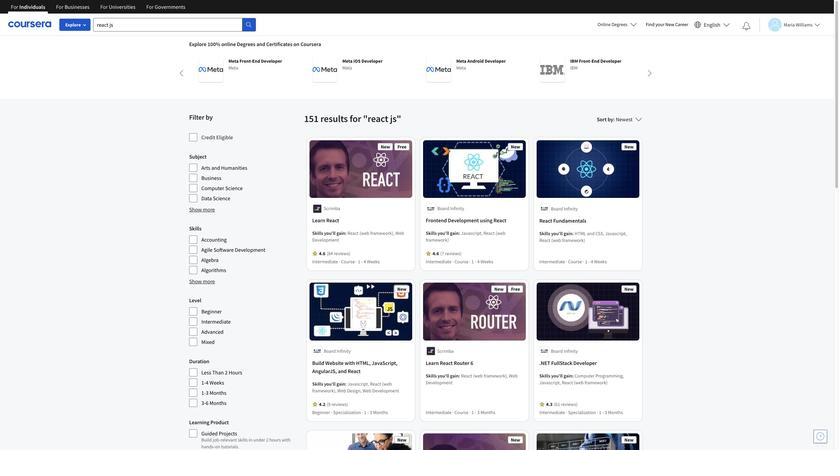 Task type: locate. For each thing, give the bounding box(es) containing it.
1 horizontal spatial 2
[[266, 437, 269, 444]]

1 show more from the top
[[189, 206, 215, 213]]

end for ibm
[[592, 58, 600, 64]]

explore 100% online degrees and certificates on coursera
[[189, 41, 321, 48]]

board infinity for fullstack
[[551, 348, 578, 355]]

end inside "ibm front-end developer ibm"
[[592, 58, 600, 64]]

1 show more button from the top
[[189, 206, 215, 214]]

less than 2 hours
[[202, 370, 243, 376]]

specialization for developer
[[569, 410, 597, 416]]

0 vertical spatial show more
[[189, 206, 215, 213]]

javascript, inside javascript, react (web framework), web design, web development
[[348, 381, 369, 388]]

0 horizontal spatial build
[[202, 437, 212, 444]]

1 vertical spatial framework),
[[484, 373, 509, 379]]

react (web framework), web development
[[313, 231, 405, 243], [426, 373, 518, 386]]

0 vertical spatial ibm
[[571, 58, 579, 64]]

1 horizontal spatial computer
[[575, 373, 595, 379]]

computer inside computer programming, javascript, react (web framework)
[[575, 373, 595, 379]]

for for governments
[[146, 3, 154, 10]]

gain down the learn react router 6
[[451, 373, 459, 379]]

learning product
[[189, 419, 229, 426]]

2 show more button from the top
[[189, 278, 215, 286]]

1 horizontal spatial beginner
[[313, 410, 330, 416]]

0 horizontal spatial 4.6
[[319, 251, 326, 257]]

6 down 1-3 months
[[206, 400, 209, 407]]

1 vertical spatial learn
[[426, 360, 439, 367]]

4.6 left (7
[[433, 251, 439, 257]]

front- inside meta front-end developer meta
[[240, 58, 252, 64]]

duration
[[189, 358, 210, 365]]

development up (84
[[313, 237, 339, 243]]

(web
[[360, 231, 370, 237], [496, 231, 506, 237], [552, 237, 562, 243], [474, 373, 483, 379], [574, 380, 584, 386], [382, 381, 392, 388]]

None search field
[[93, 18, 256, 31]]

framework) down programming,
[[585, 380, 608, 386]]

0 horizontal spatial learn
[[313, 217, 326, 224]]

end inside meta front-end developer meta
[[252, 58, 260, 64]]

learning product group
[[189, 419, 300, 451]]

skills up accounting
[[189, 225, 202, 232]]

·
[[339, 259, 340, 265], [356, 259, 357, 265], [453, 259, 454, 265], [470, 259, 471, 265], [567, 259, 568, 265], [584, 259, 585, 265], [331, 410, 333, 416], [362, 410, 363, 416], [453, 410, 454, 416], [470, 410, 471, 416], [567, 410, 568, 416], [598, 410, 599, 416]]

development right software
[[235, 247, 266, 254]]

skills group
[[189, 225, 300, 275]]

1 vertical spatial react (web framework), web development
[[426, 373, 518, 386]]

humanities
[[221, 165, 248, 171]]

react down 'html,'
[[348, 368, 361, 375]]

3 intermediate · course · 1 - 4 weeks from the left
[[540, 259, 608, 265]]

0 vertical spatial on
[[294, 41, 300, 48]]

2 show from the top
[[189, 278, 202, 285]]

What do you want to learn? text field
[[93, 18, 243, 31]]

with left 'html,'
[[345, 360, 355, 367]]

react inside javascript, react (web framework)
[[484, 231, 495, 237]]

react
[[327, 217, 340, 224], [494, 217, 507, 224], [540, 217, 553, 224], [348, 231, 359, 237], [484, 231, 495, 237], [540, 237, 551, 243], [440, 360, 453, 367], [348, 368, 361, 375], [462, 373, 473, 379], [562, 380, 574, 386], [370, 381, 381, 388]]

1 horizontal spatial by
[[608, 116, 614, 123]]

learn react
[[313, 217, 340, 224]]

: for .net fullstack developer
[[573, 373, 574, 379]]

1 vertical spatial 1-
[[202, 390, 206, 397]]

0 vertical spatial build
[[313, 360, 325, 367]]

programming,
[[596, 373, 625, 379]]

1-
[[202, 380, 206, 387], [202, 390, 206, 397]]

react fundamentals link
[[540, 217, 637, 225]]

0 horizontal spatial specialization
[[334, 410, 361, 416]]

1 specialization from the left
[[334, 410, 361, 416]]

1 vertical spatial degrees
[[237, 41, 256, 48]]

1 horizontal spatial learn
[[426, 360, 439, 367]]

science down the computer science
[[213, 195, 231, 202]]

2 horizontal spatial intermediate · course · 1 - 4 weeks
[[540, 259, 608, 265]]

1 horizontal spatial front-
[[580, 58, 592, 64]]

reviews) right (9
[[332, 402, 348, 408]]

show up level
[[189, 278, 202, 285]]

javascript, up design,
[[348, 381, 369, 388]]

1- up 3-
[[202, 390, 206, 397]]

and right arts
[[212, 165, 220, 171]]

1 horizontal spatial degrees
[[612, 21, 628, 27]]

- for .net fullstack developer
[[603, 410, 604, 416]]

skills you'll gain : for frontend development using react
[[426, 231, 462, 237]]

computer inside 'subject' group
[[202, 185, 224, 192]]

mixed
[[202, 339, 215, 346]]

0 horizontal spatial beginner
[[202, 308, 222, 315]]

and inside 'html and css, javascript, react (web framework)'
[[588, 231, 595, 237]]

1 end from the left
[[252, 58, 260, 64]]

board infinity up 'react fundamentals' on the top
[[551, 206, 578, 212]]

2 left hours
[[266, 437, 269, 444]]

and inside build website with html, javascript, angularjs, and react
[[338, 368, 347, 375]]

0 horizontal spatial explore
[[65, 22, 81, 28]]

1
[[358, 259, 361, 265], [472, 259, 474, 265], [586, 259, 588, 265], [364, 410, 367, 416], [472, 410, 474, 416], [600, 410, 602, 416]]

2 more from the top
[[203, 278, 215, 285]]

1 vertical spatial 6
[[206, 400, 209, 407]]

specialization down 4.3 (61 reviews)
[[569, 410, 597, 416]]

2 for from the left
[[56, 3, 64, 10]]

(web down .net fullstack developer 'link' on the right of page
[[574, 380, 584, 386]]

online degrees button
[[593, 17, 643, 32]]

web
[[396, 231, 405, 237], [510, 373, 518, 379], [338, 388, 346, 394], [363, 388, 372, 394]]

3-6 months
[[202, 400, 227, 407]]

for individuals
[[11, 3, 45, 10]]

front- right the ibm image
[[580, 58, 592, 64]]

0 horizontal spatial scrimba
[[324, 206, 341, 212]]

developer for meta android developer meta
[[485, 58, 506, 64]]

software
[[214, 247, 234, 254]]

4 inside duration "group"
[[206, 380, 209, 387]]

react (web framework), web development for learn react router 6
[[426, 373, 518, 386]]

0 horizontal spatial free
[[398, 144, 407, 150]]

board infinity for website
[[324, 348, 351, 355]]

build job-relevant skills in under 2 hours with hands-on tutorials.
[[202, 437, 291, 450]]

website
[[326, 360, 344, 367]]

show more button down algorithms
[[189, 278, 215, 286]]

1 vertical spatial scrimba
[[438, 348, 454, 355]]

board for development
[[438, 206, 450, 212]]

show down data
[[189, 206, 202, 213]]

1 vertical spatial on
[[215, 444, 221, 450]]

skills down frontend
[[426, 231, 437, 237]]

developer inside the meta ios developer meta
[[362, 58, 383, 64]]

show more button
[[189, 206, 215, 214], [189, 278, 215, 286]]

skills for learn react router 6
[[426, 373, 437, 379]]

1 horizontal spatial scrimba
[[438, 348, 454, 355]]

0 horizontal spatial intermediate · course · 1 - 4 weeks
[[313, 259, 380, 265]]

1- down less
[[202, 380, 206, 387]]

1 horizontal spatial with
[[345, 360, 355, 367]]

gain for learn react router 6
[[451, 373, 459, 379]]

0 horizontal spatial meta image
[[199, 58, 223, 82]]

infinity up .net fullstack developer
[[564, 348, 578, 355]]

3 for intermediate · course · 1 - 3 months
[[478, 410, 480, 416]]

2 end from the left
[[592, 58, 600, 64]]

0 vertical spatial react (web framework), web development
[[313, 231, 405, 243]]

new
[[666, 21, 675, 27], [381, 144, 390, 150], [511, 144, 521, 150], [625, 144, 634, 150], [398, 287, 407, 293], [495, 287, 504, 293], [625, 287, 634, 293], [398, 437, 407, 444], [511, 437, 521, 444], [625, 437, 634, 444]]

filter by
[[189, 113, 213, 121]]

: down build website with html, javascript, angularjs, and react at the left bottom of the page
[[346, 381, 347, 388]]

board infinity up website
[[324, 348, 351, 355]]

0 horizontal spatial framework),
[[313, 388, 337, 394]]

1 vertical spatial 2
[[266, 437, 269, 444]]

infinity up fundamentals at the top right
[[564, 206, 578, 212]]

framework), inside javascript, react (web framework), web design, web development
[[313, 388, 337, 394]]

1 horizontal spatial free
[[512, 287, 521, 293]]

accounting
[[202, 237, 227, 243]]

beginner down 4.2 in the bottom left of the page
[[313, 410, 330, 416]]

: down router
[[459, 373, 461, 379]]

6 right router
[[471, 360, 474, 367]]

- for frontend development using react
[[475, 259, 477, 265]]

board
[[438, 206, 450, 212], [551, 206, 563, 212], [324, 348, 336, 355], [551, 348, 563, 355]]

1 vertical spatial free
[[512, 287, 521, 293]]

board infinity up frontend
[[438, 206, 465, 212]]

1 vertical spatial with
[[282, 437, 291, 444]]

skills for .net fullstack developer
[[540, 373, 551, 379]]

0 vertical spatial 2
[[225, 370, 228, 376]]

intermediate · course · 1 - 4 weeks down 'html and css, javascript, react (web framework)'
[[540, 259, 608, 265]]

explore inside explore popup button
[[65, 22, 81, 28]]

0 vertical spatial framework),
[[371, 231, 395, 237]]

1 1- from the top
[[202, 380, 206, 387]]

2 intermediate · course · 1 - 4 weeks from the left
[[426, 259, 494, 265]]

4.6 (84 reviews)
[[319, 251, 351, 257]]

1 vertical spatial beginner
[[313, 410, 330, 416]]

0 vertical spatial 6
[[471, 360, 474, 367]]

react (web framework), web development down learn react link
[[313, 231, 405, 243]]

1 more from the top
[[203, 206, 215, 213]]

0 vertical spatial show more button
[[189, 206, 215, 214]]

developer inside 'link'
[[574, 360, 598, 367]]

0 horizontal spatial computer
[[202, 185, 224, 192]]

infinity up frontend development using react
[[451, 206, 465, 212]]

meta android developer meta
[[457, 58, 506, 71]]

maria williams
[[785, 22, 813, 28]]

free for learn react
[[398, 144, 407, 150]]

for left universities
[[100, 3, 108, 10]]

intermediate · course · 1 - 4 weeks for react
[[313, 259, 380, 265]]

:
[[614, 116, 615, 123], [346, 231, 347, 237], [459, 231, 461, 237], [573, 231, 574, 237], [459, 373, 461, 379], [573, 373, 574, 379], [346, 381, 347, 388]]

you'll for .net fullstack developer
[[552, 373, 563, 379]]

(web inside computer programming, javascript, react (web framework)
[[574, 380, 584, 386]]

1 for build website with html, javascript, angularjs, and react
[[364, 410, 367, 416]]

3 meta image from the left
[[427, 58, 451, 82]]

0 horizontal spatial 2
[[225, 370, 228, 376]]

weeks
[[367, 259, 380, 265], [481, 259, 494, 265], [595, 259, 608, 265], [210, 380, 224, 387]]

: left newest at the top right
[[614, 116, 615, 123]]

science
[[226, 185, 243, 192], [213, 195, 231, 202]]

for left individuals
[[11, 3, 18, 10]]

build up hands-
[[202, 437, 212, 444]]

4.6 (7 reviews)
[[433, 251, 462, 257]]

javascript, right css,
[[606, 231, 627, 237]]

intermediate · course · 1 - 4 weeks
[[313, 259, 380, 265], [426, 259, 494, 265], [540, 259, 608, 265]]

online degrees
[[598, 21, 628, 27]]

react left router
[[440, 360, 453, 367]]

1 vertical spatial show more button
[[189, 278, 215, 286]]

board up frontend
[[438, 206, 450, 212]]

build up angularjs, in the left of the page
[[313, 360, 325, 367]]

eligible
[[216, 134, 233, 141]]

2 4.6 from the left
[[433, 251, 439, 257]]

0 horizontal spatial end
[[252, 58, 260, 64]]

in
[[249, 437, 253, 444]]

with
[[345, 360, 355, 367], [282, 437, 291, 444]]

2 show more from the top
[[189, 278, 215, 285]]

reviews) for react
[[334, 251, 351, 257]]

0 horizontal spatial degrees
[[237, 41, 256, 48]]

developer for meta ios developer meta
[[362, 58, 383, 64]]

intermediate · course · 1 - 4 weeks down '4.6 (7 reviews)'
[[426, 259, 494, 265]]

board up the fullstack
[[551, 348, 563, 355]]

3 for beginner · specialization · 1 - 3 months
[[370, 410, 373, 416]]

0 horizontal spatial front-
[[240, 58, 252, 64]]

board infinity for fundamentals
[[551, 206, 578, 212]]

on left coursera
[[294, 41, 300, 48]]

for for universities
[[100, 3, 108, 10]]

react inside build website with html, javascript, angularjs, and react
[[348, 368, 361, 375]]

you'll down the learn react router 6
[[438, 373, 450, 379]]

and left css,
[[588, 231, 595, 237]]

ibm
[[571, 58, 579, 64], [571, 65, 578, 71]]

1 meta image from the left
[[199, 58, 223, 82]]

board for fullstack
[[551, 348, 563, 355]]

gain down .net fullstack developer
[[564, 373, 573, 379]]

0 vertical spatial degrees
[[612, 21, 628, 27]]

1 vertical spatial computer
[[575, 373, 595, 379]]

: down frontend development using react
[[459, 231, 461, 237]]

4 for from the left
[[146, 3, 154, 10]]

weeks inside duration "group"
[[210, 380, 224, 387]]

beginner inside level group
[[202, 308, 222, 315]]

react down .net fullstack developer
[[562, 380, 574, 386]]

0 horizontal spatial 6
[[206, 400, 209, 407]]

1 4.6 from the left
[[319, 251, 326, 257]]

1 horizontal spatial explore
[[189, 41, 207, 48]]

infinity up website
[[337, 348, 351, 355]]

scrimba up learn react
[[324, 206, 341, 212]]

framework) inside 'html and css, javascript, react (web framework)'
[[563, 237, 586, 243]]

1 horizontal spatial framework),
[[371, 231, 395, 237]]

beginner for beginner
[[202, 308, 222, 315]]

151 results for "react js"
[[304, 113, 402, 125]]

using
[[481, 217, 493, 224]]

algorithms
[[202, 267, 226, 274]]

(7
[[441, 251, 445, 257]]

react (web framework), web development for learn react
[[313, 231, 405, 243]]

reviews)
[[334, 251, 351, 257], [445, 251, 462, 257], [332, 402, 348, 408], [562, 402, 578, 408]]

gain for react fundamentals
[[564, 231, 573, 237]]

gain
[[337, 231, 346, 237], [451, 231, 459, 237], [564, 231, 573, 237], [451, 373, 459, 379], [564, 373, 573, 379], [337, 381, 346, 388]]

0 vertical spatial show
[[189, 206, 202, 213]]

relevant
[[221, 437, 237, 444]]

1 vertical spatial build
[[202, 437, 212, 444]]

front- for meta
[[240, 58, 252, 64]]

reviews) right (7
[[445, 251, 462, 257]]

0 vertical spatial beginner
[[202, 308, 222, 315]]

0 vertical spatial science
[[226, 185, 243, 192]]

1 horizontal spatial specialization
[[569, 410, 597, 416]]

skills down angularjs, in the left of the page
[[313, 381, 324, 388]]

you'll down the fullstack
[[552, 373, 563, 379]]

skills you'll gain : for learn react router 6
[[426, 373, 462, 379]]

1 horizontal spatial intermediate · course · 1 - 4 weeks
[[426, 259, 494, 265]]

gain down learn react
[[337, 231, 346, 237]]

1 front- from the left
[[240, 58, 252, 64]]

meta image for meta ios developer meta
[[313, 58, 337, 82]]

you'll for react fundamentals
[[552, 231, 563, 237]]

1 vertical spatial show
[[189, 278, 202, 285]]

javascript, down frontend development using react link
[[462, 231, 483, 237]]

0 vertical spatial learn
[[313, 217, 326, 224]]

1 vertical spatial show more
[[189, 278, 215, 285]]

with right hours
[[282, 437, 291, 444]]

3 for from the left
[[100, 3, 108, 10]]

0 vertical spatial 1-
[[202, 380, 206, 387]]

beginner up the "advanced"
[[202, 308, 222, 315]]

board up 'react fundamentals' on the top
[[551, 206, 563, 212]]

2 meta image from the left
[[313, 58, 337, 82]]

2 horizontal spatial framework),
[[484, 373, 509, 379]]

show for algorithms
[[189, 278, 202, 285]]

by right sort
[[608, 116, 614, 123]]

gain down frontend development using react
[[451, 231, 459, 237]]

1 for from the left
[[11, 3, 18, 10]]

1 horizontal spatial 4.6
[[433, 251, 439, 257]]

2 1- from the top
[[202, 390, 206, 397]]

explore for explore
[[65, 22, 81, 28]]

development
[[448, 217, 479, 224], [313, 237, 339, 243], [235, 247, 266, 254], [426, 380, 453, 386], [373, 388, 399, 394]]

router
[[454, 360, 470, 367]]

help center image
[[817, 433, 825, 441]]

intermediate inside level group
[[202, 319, 231, 325]]

more for data science
[[203, 206, 215, 213]]

skills you'll gain :
[[313, 231, 348, 237], [426, 231, 462, 237], [540, 231, 575, 237], [426, 373, 462, 379], [540, 373, 575, 379], [313, 381, 348, 388]]

framework), down learn react router 6 link
[[484, 373, 509, 379]]

science down humanities
[[226, 185, 243, 192]]

1 show from the top
[[189, 206, 202, 213]]

developer inside meta android developer meta
[[485, 58, 506, 64]]

framework), down learn react link
[[371, 231, 395, 237]]

1 vertical spatial ibm
[[571, 65, 578, 71]]

1 horizontal spatial react (web framework), web development
[[426, 373, 518, 386]]

you'll down 'react fundamentals' on the top
[[552, 231, 563, 237]]

0 vertical spatial free
[[398, 144, 407, 150]]

0 vertical spatial with
[[345, 360, 355, 367]]

learn
[[313, 217, 326, 224], [426, 360, 439, 367]]

intermediate
[[313, 259, 338, 265], [426, 259, 452, 265], [540, 259, 566, 265], [202, 319, 231, 325], [426, 410, 452, 416], [540, 410, 566, 416]]

javascript,
[[462, 231, 483, 237], [606, 231, 627, 237], [540, 380, 562, 386], [348, 381, 369, 388]]

intermediate · course · 1 - 3 months
[[426, 410, 496, 416]]

board infinity for development
[[438, 206, 465, 212]]

build inside build website with html, javascript, angularjs, and react
[[313, 360, 325, 367]]

1 vertical spatial explore
[[189, 41, 207, 48]]

react down using
[[484, 231, 495, 237]]

1 vertical spatial more
[[203, 278, 215, 285]]

learn react router 6 link
[[426, 359, 524, 368]]

0 vertical spatial scrimba
[[324, 206, 341, 212]]

meta image
[[199, 58, 223, 82], [313, 58, 337, 82], [427, 58, 451, 82]]

show more button down data
[[189, 206, 215, 214]]

2 front- from the left
[[580, 58, 592, 64]]

: for learn react router 6
[[459, 373, 461, 379]]

1 horizontal spatial build
[[313, 360, 325, 367]]

1 horizontal spatial meta image
[[313, 58, 337, 82]]

1 horizontal spatial end
[[592, 58, 600, 64]]

skills down .net
[[540, 373, 551, 379]]

0 horizontal spatial with
[[282, 437, 291, 444]]

skills for build website with html, javascript, angularjs, and react
[[313, 381, 324, 388]]

2 horizontal spatial meta image
[[427, 58, 451, 82]]

gain left html
[[564, 231, 573, 237]]

2
[[225, 370, 228, 376], [266, 437, 269, 444]]

meta image for meta android developer meta
[[427, 58, 451, 82]]

explore button
[[59, 19, 91, 31]]

level
[[189, 297, 201, 304]]

sort
[[597, 116, 607, 123]]

reviews) for fullstack
[[562, 402, 578, 408]]

for left businesses
[[56, 3, 64, 10]]

1 vertical spatial science
[[213, 195, 231, 202]]

on down job-
[[215, 444, 221, 450]]

more
[[203, 206, 215, 213], [203, 278, 215, 285]]

you'll down angularjs, in the left of the page
[[324, 381, 336, 388]]

infinity for development
[[451, 206, 465, 212]]

you'll down frontend
[[438, 231, 450, 237]]

framework), up 4.2 in the bottom left of the page
[[313, 388, 337, 394]]

2 vertical spatial framework),
[[313, 388, 337, 394]]

online
[[222, 41, 236, 48]]

computer down business
[[202, 185, 224, 192]]

meta image for meta front-end developer meta
[[199, 58, 223, 82]]

skills down learn react
[[313, 231, 324, 237]]

(web down 'react fundamentals' on the top
[[552, 237, 562, 243]]

computer
[[202, 185, 224, 192], [575, 373, 595, 379]]

skills you'll gain : down learn react
[[313, 231, 348, 237]]

infinity for fullstack
[[564, 348, 578, 355]]

show more button for data science
[[189, 206, 215, 214]]

beginner for beginner · specialization · 1 - 3 months
[[313, 410, 330, 416]]

gain down angularjs, in the left of the page
[[337, 381, 346, 388]]

for governments
[[146, 3, 186, 10]]

skills you'll gain : for .net fullstack developer
[[540, 373, 575, 379]]

react down router
[[462, 373, 473, 379]]

skills you'll gain : down 'react fundamentals' on the top
[[540, 231, 575, 237]]

more down algorithms
[[203, 278, 215, 285]]

2 ibm from the top
[[571, 65, 578, 71]]

react down build website with html, javascript, angularjs, and react link
[[370, 381, 381, 388]]

2 right than
[[225, 370, 228, 376]]

show notifications image
[[743, 22, 751, 30]]

build inside build job-relevant skills in under 2 hours with hands-on tutorials.
[[202, 437, 212, 444]]

computer for science
[[202, 185, 224, 192]]

advanced
[[202, 329, 224, 336]]

show more for data science
[[189, 206, 215, 213]]

2 specialization from the left
[[569, 410, 597, 416]]

show more down algorithms
[[189, 278, 215, 285]]

javascript, inside 'html and css, javascript, react (web framework)'
[[606, 231, 627, 237]]

1 intermediate · course · 1 - 4 weeks from the left
[[313, 259, 380, 265]]

show more
[[189, 206, 215, 213], [189, 278, 215, 285]]

hours
[[229, 370, 243, 376]]

your
[[656, 21, 665, 27]]

0 vertical spatial computer
[[202, 185, 224, 192]]

skills you'll gain : down the fullstack
[[540, 373, 575, 379]]

developer inside meta front-end developer meta
[[261, 58, 282, 64]]

build for build website with html, javascript, angularjs, and react
[[313, 360, 325, 367]]

intermediate · course · 1 - 4 weeks down the 4.6 (84 reviews)
[[313, 259, 380, 265]]

front- down explore 100% online degrees and certificates on coursera
[[240, 58, 252, 64]]

0 horizontal spatial by
[[206, 113, 213, 121]]

development down javascript,
[[373, 388, 399, 394]]

scrimba up the learn react router 6
[[438, 348, 454, 355]]

explore
[[65, 22, 81, 28], [189, 41, 207, 48]]

months
[[210, 390, 227, 397], [210, 400, 227, 407], [373, 410, 388, 416], [481, 410, 496, 416], [609, 410, 624, 416]]

business
[[202, 175, 222, 182]]

and
[[257, 41, 266, 48], [212, 165, 220, 171], [588, 231, 595, 237], [338, 368, 347, 375]]

end for meta
[[252, 58, 260, 64]]

framework) inside computer programming, javascript, react (web framework)
[[585, 380, 608, 386]]

more down data
[[203, 206, 215, 213]]

more for algorithms
[[203, 278, 215, 285]]

for left governments
[[146, 3, 154, 10]]

skills you'll gain : for react fundamentals
[[540, 231, 575, 237]]

(web inside javascript, react (web framework), web design, web development
[[382, 381, 392, 388]]

front- inside "ibm front-end developer ibm"
[[580, 58, 592, 64]]

learn for learn react router 6
[[426, 360, 439, 367]]

for
[[11, 3, 18, 10], [56, 3, 64, 10], [100, 3, 108, 10], [146, 3, 154, 10]]

0 horizontal spatial react (web framework), web development
[[313, 231, 405, 243]]

0 vertical spatial more
[[203, 206, 215, 213]]

0 horizontal spatial on
[[215, 444, 221, 450]]

explore down for businesses
[[65, 22, 81, 28]]

0 vertical spatial explore
[[65, 22, 81, 28]]

reviews) for development
[[445, 251, 462, 257]]



Task type: describe. For each thing, give the bounding box(es) containing it.
under
[[254, 437, 265, 444]]

react fundamentals
[[540, 217, 587, 224]]

151
[[304, 113, 319, 125]]

2 inside duration "group"
[[225, 370, 228, 376]]

projects
[[219, 431, 237, 437]]

for
[[350, 113, 362, 125]]

4.3 (61 reviews)
[[547, 402, 578, 408]]

1 for .net fullstack developer
[[600, 410, 602, 416]]

show more button for algorithms
[[189, 278, 215, 286]]

product
[[211, 419, 229, 426]]

developer inside "ibm front-end developer ibm"
[[601, 58, 622, 64]]

learning
[[189, 419, 210, 426]]

framework), for learn react router 6
[[484, 373, 509, 379]]

react inside 'html and css, javascript, react (web framework)'
[[540, 237, 551, 243]]

1- for 3
[[202, 390, 206, 397]]

react inside computer programming, javascript, react (web framework)
[[562, 380, 574, 386]]

duration group
[[189, 358, 300, 408]]

skills you'll gain : for learn react
[[313, 231, 348, 237]]

sort by : newest
[[597, 116, 633, 123]]

1 horizontal spatial on
[[294, 41, 300, 48]]

1 for frontend development using react
[[472, 259, 474, 265]]

development up javascript, react (web framework)
[[448, 217, 479, 224]]

(9
[[327, 402, 331, 408]]

2 inside build job-relevant skills in under 2 hours with hands-on tutorials.
[[266, 437, 269, 444]]

gain for learn react
[[337, 231, 346, 237]]

infinity for fundamentals
[[564, 206, 578, 212]]

show for data science
[[189, 206, 202, 213]]

find your new career link
[[643, 20, 692, 29]]

learn for learn react
[[313, 217, 326, 224]]

4.2
[[319, 402, 326, 408]]

gain for .net fullstack developer
[[564, 373, 573, 379]]

for for businesses
[[56, 3, 64, 10]]

skills inside group
[[189, 225, 202, 232]]

show more for algorithms
[[189, 278, 215, 285]]

scrimba for learn react
[[324, 206, 341, 212]]

javascript, inside computer programming, javascript, react (web framework)
[[540, 380, 562, 386]]

guided
[[202, 431, 218, 437]]

scrimba for learn react router 6
[[438, 348, 454, 355]]

for businesses
[[56, 3, 90, 10]]

hands-
[[202, 444, 215, 450]]

months for intermediate · course · 1 - 3 months
[[481, 410, 496, 416]]

.net fullstack developer link
[[540, 359, 637, 368]]

: for learn react
[[346, 231, 347, 237]]

1-3 months
[[202, 390, 227, 397]]

free for learn react router 6
[[512, 287, 521, 293]]

react up the 4.6 (84 reviews)
[[327, 217, 340, 224]]

english
[[705, 21, 721, 28]]

certificates
[[267, 41, 293, 48]]

find your new career
[[646, 21, 689, 27]]

(web down learn react link
[[360, 231, 370, 237]]

months for beginner · specialization · 1 - 3 months
[[373, 410, 388, 416]]

board for website
[[324, 348, 336, 355]]

specialization for with
[[334, 410, 361, 416]]

100%
[[208, 41, 221, 48]]

html and css, javascript, react (web framework)
[[540, 231, 627, 243]]

ibm front-end developer ibm
[[571, 58, 622, 71]]

: for react fundamentals
[[573, 231, 574, 237]]

3 inside duration "group"
[[206, 390, 209, 397]]

react inside javascript, react (web framework), web design, web development
[[370, 381, 381, 388]]

javascript, react (web framework), web design, web development
[[313, 381, 399, 394]]

skills for frontend development using react
[[426, 231, 437, 237]]

(web down learn react router 6 link
[[474, 373, 483, 379]]

you'll for learn react
[[324, 231, 336, 237]]

agile
[[202, 247, 213, 254]]

you'll for learn react router 6
[[438, 373, 450, 379]]

developer for .net fullstack developer
[[574, 360, 598, 367]]

career
[[676, 21, 689, 27]]

development down the learn react router 6
[[426, 380, 453, 386]]

intermediate · course · 1 - 4 weeks for development
[[426, 259, 494, 265]]

react left fundamentals at the top right
[[540, 217, 553, 224]]

- for build website with html, javascript, angularjs, and react
[[368, 410, 369, 416]]

design,
[[347, 388, 362, 394]]

computer programming, javascript, react (web framework)
[[540, 373, 625, 386]]

and left certificates
[[257, 41, 266, 48]]

frontend development using react link
[[426, 217, 524, 225]]

javascript, react (web framework)
[[426, 231, 506, 243]]

hours
[[270, 437, 281, 444]]

maria
[[785, 22, 796, 28]]

6 inside duration "group"
[[206, 400, 209, 407]]

credit
[[202, 134, 215, 141]]

skills for react fundamentals
[[540, 231, 551, 237]]

frontend
[[426, 217, 447, 224]]

1-4 weeks
[[202, 380, 224, 387]]

"react
[[364, 113, 389, 125]]

development inside javascript, react (web framework), web design, web development
[[373, 388, 399, 394]]

javascript, inside javascript, react (web framework)
[[462, 231, 483, 237]]

banner navigation
[[5, 0, 191, 19]]

coursera image
[[8, 19, 51, 30]]

front- for ibm
[[580, 58, 592, 64]]

skills you'll gain : for build website with html, javascript, angularjs, and react
[[313, 381, 348, 388]]

with inside build job-relevant skills in under 2 hours with hands-on tutorials.
[[282, 437, 291, 444]]

3 for intermediate · specialization · 1 - 3 months
[[605, 410, 608, 416]]

and inside 'subject' group
[[212, 165, 220, 171]]

(84
[[327, 251, 333, 257]]

build for build job-relevant skills in under 2 hours with hands-on tutorials.
[[202, 437, 212, 444]]

fundamentals
[[554, 217, 587, 224]]

by for filter
[[206, 113, 213, 121]]

computer for programming,
[[575, 373, 595, 379]]

(61
[[554, 402, 561, 408]]

4.2 (9 reviews)
[[319, 402, 348, 408]]

1 ibm from the top
[[571, 58, 579, 64]]

: for frontend development using react
[[459, 231, 461, 237]]

explore for explore 100% online degrees and certificates on coursera
[[189, 41, 207, 48]]

frontend development using react
[[426, 217, 507, 224]]

ibm image
[[541, 58, 565, 82]]

than
[[212, 370, 224, 376]]

less
[[202, 370, 211, 376]]

coursera
[[301, 41, 321, 48]]

degrees inside 'online degrees' "popup button"
[[612, 21, 628, 27]]

job-
[[213, 437, 221, 444]]

governments
[[155, 3, 186, 10]]

find
[[646, 21, 655, 27]]

js"
[[391, 113, 402, 125]]

on inside build job-relevant skills in under 2 hours with hands-on tutorials.
[[215, 444, 221, 450]]

filter
[[189, 113, 205, 121]]

skills
[[238, 437, 248, 444]]

subject group
[[189, 153, 300, 203]]

(web inside javascript, react (web framework)
[[496, 231, 506, 237]]

3-
[[202, 400, 206, 407]]

agile software development
[[202, 247, 266, 254]]

skills for learn react
[[313, 231, 324, 237]]

businesses
[[65, 3, 90, 10]]

html,
[[356, 360, 371, 367]]

4.6 for frontend
[[433, 251, 439, 257]]

universities
[[109, 3, 136, 10]]

online
[[598, 21, 611, 27]]

build website with html, javascript, angularjs, and react
[[313, 360, 398, 375]]

fullstack
[[552, 360, 573, 367]]

1 for learn react
[[358, 259, 361, 265]]

subject
[[189, 153, 207, 160]]

framework) inside javascript, react (web framework)
[[426, 237, 449, 243]]

by for sort
[[608, 116, 614, 123]]

data
[[202, 195, 212, 202]]

williams
[[797, 22, 813, 28]]

learn react router 6
[[426, 360, 474, 367]]

infinity for website
[[337, 348, 351, 355]]

results
[[321, 113, 348, 125]]

4.6 for learn
[[319, 251, 326, 257]]

beginner · specialization · 1 - 3 months
[[313, 410, 388, 416]]

data science
[[202, 195, 231, 202]]

you'll for frontend development using react
[[438, 231, 450, 237]]

for for individuals
[[11, 3, 18, 10]]

science for computer science
[[226, 185, 243, 192]]

board for fundamentals
[[551, 206, 563, 212]]

(web inside 'html and css, javascript, react (web framework)'
[[552, 237, 562, 243]]

credit eligible
[[202, 134, 233, 141]]

level group
[[189, 297, 300, 347]]

1 horizontal spatial 6
[[471, 360, 474, 367]]

months for intermediate · specialization · 1 - 3 months
[[609, 410, 624, 416]]

ios
[[354, 58, 361, 64]]

reviews) for website
[[332, 402, 348, 408]]

science for data science
[[213, 195, 231, 202]]

tutorials.
[[221, 444, 239, 450]]

gain for build website with html, javascript, angularjs, and react
[[337, 381, 346, 388]]

maria williams button
[[760, 18, 821, 31]]

with inside build website with html, javascript, angularjs, and react
[[345, 360, 355, 367]]

1- for 4
[[202, 380, 206, 387]]

: for build website with html, javascript, angularjs, and react
[[346, 381, 347, 388]]

algebra
[[202, 257, 219, 264]]

guided projects
[[202, 431, 237, 437]]

- for learn react
[[362, 259, 363, 265]]

development inside 'skills' group
[[235, 247, 266, 254]]

framework), for learn react
[[371, 231, 395, 237]]

you'll for build website with html, javascript, angularjs, and react
[[324, 381, 336, 388]]

arts and humanities
[[202, 165, 248, 171]]

meta ios developer meta
[[343, 58, 383, 71]]

android
[[468, 58, 484, 64]]

meta front-end developer meta
[[229, 58, 282, 71]]

english button
[[692, 14, 733, 36]]

html
[[575, 231, 587, 237]]

react down learn react link
[[348, 231, 359, 237]]

react right using
[[494, 217, 507, 224]]

gain for frontend development using react
[[451, 231, 459, 237]]



Task type: vqa. For each thing, say whether or not it's contained in the screenshot.


